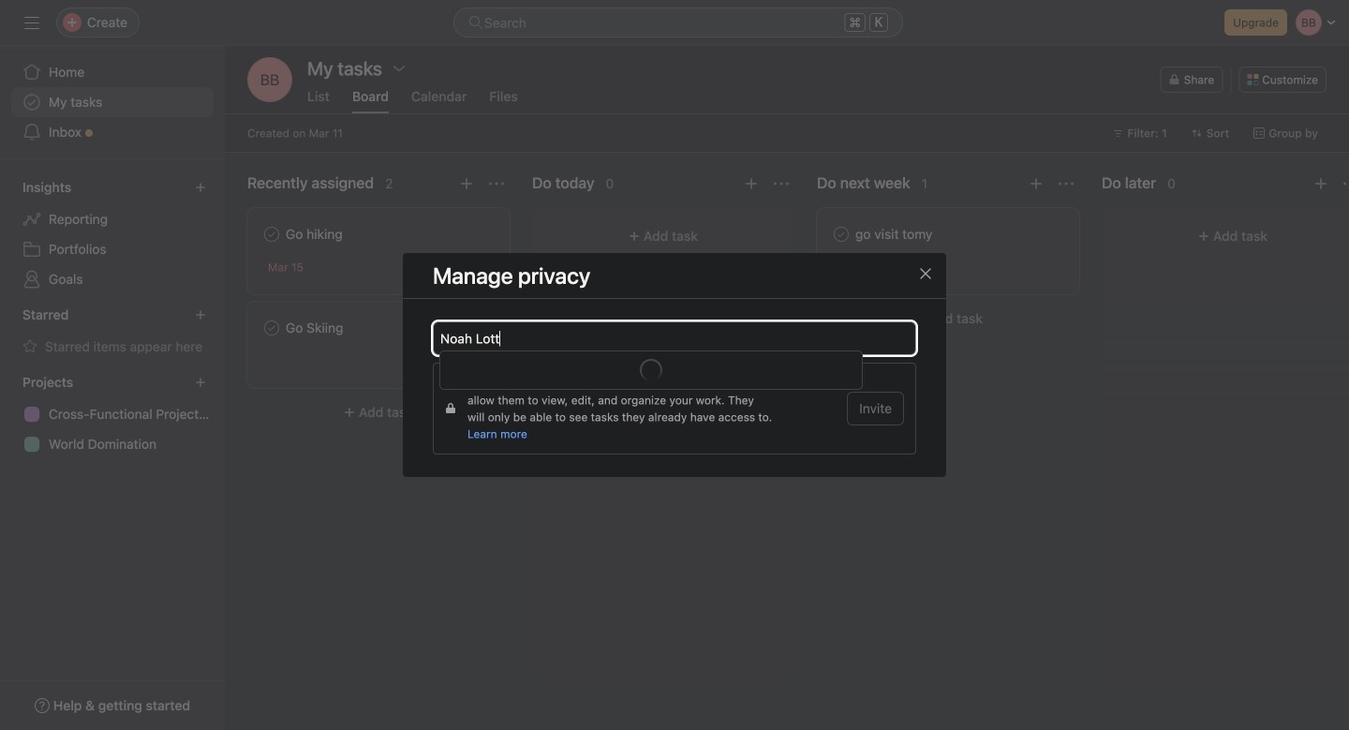 Task type: describe. For each thing, give the bounding box(es) containing it.
mark complete image for 1st add task icon from right
[[830, 223, 853, 246]]

global element
[[0, 46, 225, 158]]

mark complete image for 3rd add task icon from the right
[[261, 223, 283, 246]]

1 add task image from the left
[[459, 176, 474, 191]]



Task type: locate. For each thing, give the bounding box(es) containing it.
2 horizontal spatial add task image
[[1029, 176, 1044, 191]]

2 mark complete image from the left
[[830, 223, 853, 246]]

0 horizontal spatial add task image
[[459, 176, 474, 191]]

mark complete image
[[261, 317, 283, 339]]

close image
[[918, 266, 933, 281]]

1 horizontal spatial mark complete image
[[830, 223, 853, 246]]

projects element
[[0, 365, 225, 463]]

0 horizontal spatial mark complete image
[[261, 223, 283, 246]]

view profile settings image
[[247, 57, 292, 102]]

add task image
[[1314, 176, 1329, 191]]

insights element
[[0, 171, 225, 298]]

Mark complete checkbox
[[261, 223, 283, 246], [830, 223, 853, 246], [261, 317, 283, 339]]

1 mark complete image from the left
[[261, 223, 283, 246]]

1 horizontal spatial add task image
[[744, 176, 759, 191]]

mark complete image
[[261, 223, 283, 246], [830, 223, 853, 246]]

2 add task image from the left
[[744, 176, 759, 191]]

add task image
[[459, 176, 474, 191], [744, 176, 759, 191], [1029, 176, 1044, 191]]

3 add task image from the left
[[1029, 176, 1044, 191]]

Add teammates by adding their name or email... text field
[[440, 327, 906, 350]]

hide sidebar image
[[24, 15, 39, 30]]

starred element
[[0, 298, 225, 365]]



Task type: vqa. For each thing, say whether or not it's contained in the screenshot.
rocket image
no



